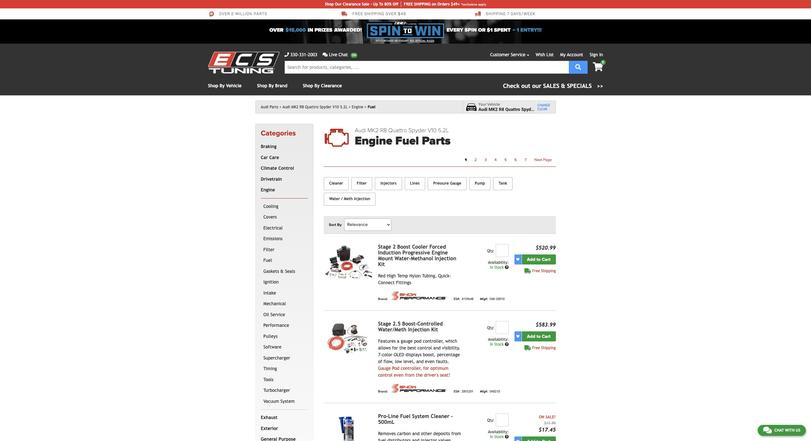 Task type: vqa. For each thing, say whether or not it's contained in the screenshot.
the spout
no



Task type: describe. For each thing, give the bounding box(es) containing it.
7 inside paginated product list navigation navigation
[[525, 158, 527, 162]]

0 vertical spatial the
[[400, 346, 406, 351]]

customer
[[491, 52, 510, 57]]

quick-
[[438, 274, 451, 279]]

mk2 for audi mk2 r8 quattro spyder v10 5.2l engine fuel parts
[[368, 127, 379, 134]]

v10 for audi mk2 r8 quattro spyder v10 5.2l
[[333, 105, 339, 110]]

vacuum
[[264, 399, 279, 405]]

5
[[505, 158, 507, 162]]

categories
[[261, 129, 296, 138]]

0 vertical spatial filter link
[[351, 177, 373, 190]]

add to cart button for $583.99
[[522, 332, 556, 342]]

add to wish list image for $520.99
[[517, 258, 520, 262]]

0 horizontal spatial injection
[[354, 197, 370, 201]]

filter inside 'engine subcategories' element
[[264, 247, 275, 253]]

2 for stage 2 boost cooler forced induction progressive engine mount water-methanol injection kit
[[393, 244, 396, 250]]

over $15,000 in prizes
[[270, 27, 333, 33]]

cart for $583.99
[[542, 334, 551, 340]]

shop our clearance sale - up to 80% off
[[325, 2, 399, 6]]

r8 for audi mk2 r8 quattro spyder v10 5.2l
[[300, 105, 304, 110]]

induction
[[378, 250, 401, 256]]

pressure
[[433, 181, 449, 186]]

6
[[515, 158, 517, 162]]

330-331-2003 link
[[285, 52, 318, 58]]

- inside pro-line fuel system cleaner - 500ml
[[451, 414, 453, 420]]

$17.99
[[544, 422, 556, 426]]

gauge
[[401, 339, 413, 344]]

connect
[[378, 280, 395, 286]]

cleaner link
[[324, 177, 349, 190]]

up
[[373, 2, 378, 6]]

engine inside stage 2 boost cooler forced induction progressive engine mount water-methanol injection kit
[[432, 250, 448, 256]]

next
[[535, 158, 543, 162]]

4 link
[[491, 156, 501, 164]]

gaskets & seals link
[[262, 267, 307, 277]]

level,
[[404, 360, 415, 365]]

snowperformance - corporate logo image for kit
[[390, 384, 447, 394]]

climate control link
[[260, 163, 307, 174]]

shop by vehicle link
[[208, 83, 242, 88]]

stage 2.5 boost-controlled water/meth injection kit link
[[378, 321, 443, 333]]

comments image for chat
[[764, 427, 772, 435]]

sale!
[[546, 416, 556, 420]]

5.2l for audi mk2 r8 quattro spyder v10 5.2l
[[340, 105, 348, 110]]

1 vertical spatial chat
[[775, 429, 784, 433]]

vacuum system
[[264, 399, 295, 405]]

paginated product list navigation navigation
[[355, 156, 556, 164]]

spent
[[494, 27, 511, 33]]

shop by vehicle
[[208, 83, 242, 88]]

shipping
[[365, 12, 385, 17]]

fuel inside 'engine subcategories' element
[[264, 258, 272, 263]]

cooling link
[[262, 201, 307, 212]]

next page
[[535, 158, 552, 162]]

electrical
[[264, 226, 283, 231]]

shop for shop our clearance sale - up to 80% off
[[325, 2, 334, 6]]

driver's
[[424, 373, 439, 378]]

cleaner inside cleaner link
[[329, 181, 343, 186]]

injector
[[421, 439, 437, 442]]

& for sales
[[561, 83, 566, 89]]

1 vertical spatial controller,
[[401, 366, 422, 371]]

injection inside stage 2 boost cooler forced induction progressive engine mount water-methanol injection kit
[[435, 256, 457, 262]]

ignition
[[264, 280, 279, 285]]

sales & specials
[[543, 83, 592, 89]]

meth
[[344, 197, 353, 201]]

by for brand
[[269, 83, 274, 88]]

emissions
[[264, 237, 283, 242]]

our
[[335, 2, 342, 6]]

covers
[[264, 215, 277, 220]]

sn0-
[[490, 298, 496, 301]]

change link
[[538, 103, 551, 107]]

3 link
[[481, 156, 491, 164]]

qty: for stage 2.5 boost-controlled water/meth injection kit
[[487, 326, 495, 331]]

in for $583.99's "question circle" icon
[[490, 343, 493, 347]]

clear
[[538, 107, 548, 111]]

or
[[478, 27, 486, 33]]

mechanical
[[264, 302, 286, 307]]

progressive
[[403, 250, 430, 256]]

red high temp nylon tubing, quick- connect fittings
[[378, 274, 451, 286]]

your
[[479, 102, 487, 107]]

to for $520.99
[[537, 257, 541, 263]]

your vehicle audi mk2 r8 quattro spyder v10 5.2l
[[479, 102, 554, 112]]

0 vertical spatial shipping
[[486, 12, 506, 17]]

braking
[[261, 144, 277, 149]]

clearance for by
[[321, 83, 342, 88]]

audi parts link
[[261, 105, 282, 110]]

shop by brand link
[[257, 83, 288, 88]]

snowperformance - corporate logo image for progressive
[[390, 292, 447, 301]]

r8 for audi mk2 r8 quattro spyder v10 5.2l engine fuel parts
[[380, 127, 387, 134]]

1 inside 'link'
[[465, 158, 467, 162]]

availability: for $583.99
[[488, 338, 509, 342]]

boost-
[[402, 321, 418, 327]]

1 vertical spatial the
[[416, 373, 423, 378]]

mfg#: for stage 2.5 boost-controlled water/meth injection kit
[[480, 391, 489, 394]]

and down "displays"
[[417, 360, 424, 365]]

car care link
[[260, 153, 307, 163]]

gauge inside "link"
[[450, 181, 462, 186]]

visibility.
[[442, 346, 461, 351]]

0 vertical spatial free
[[353, 12, 363, 17]]

0 horizontal spatial vehicle
[[226, 83, 242, 88]]

clearance for our
[[343, 2, 361, 6]]

1 vertical spatial even
[[394, 373, 404, 378]]

color
[[382, 353, 393, 358]]

care
[[269, 155, 279, 160]]

over 2 million parts
[[219, 12, 267, 17]]

add to cart for $520.99
[[527, 257, 551, 263]]

3 stock from the top
[[495, 435, 504, 440]]

mk2 inside your vehicle audi mk2 r8 quattro spyder v10 5.2l
[[489, 107, 498, 112]]

lines link
[[405, 177, 425, 190]]

electrical link
[[262, 223, 307, 234]]

r8 inside your vehicle audi mk2 r8 quattro spyder v10 5.2l
[[499, 107, 505, 112]]

1 horizontal spatial 1
[[517, 27, 519, 33]]

gauge inside the features a gauge pod controller, which allows for the best control and visibility. 7-color oled displays boost, percentage of flow, low level, and even faults. gauge pod controller, for optimum control even from the driver's seat!
[[378, 366, 391, 371]]

shipping for $520.99
[[541, 269, 556, 274]]

days/week
[[511, 12, 536, 17]]

every
[[447, 27, 464, 33]]

audi for audi parts
[[261, 105, 269, 110]]

a
[[397, 339, 400, 344]]

cleaner inside pro-line fuel system cleaner - 500ml
[[431, 414, 450, 420]]

pod
[[392, 366, 400, 371]]

mechanical link
[[262, 299, 307, 310]]

from inside removes carbon and other deposits from fuel distributors and injector valves
[[452, 432, 461, 437]]

percentage
[[437, 353, 460, 358]]

sort by
[[329, 223, 342, 227]]

climate control
[[261, 166, 294, 171]]

audi mk2 r8 quattro spyder v10 5.2l link
[[283, 105, 351, 110]]

kit inside stage 2 boost cooler forced induction progressive engine mount water-methanol injection kit
[[378, 262, 385, 268]]

vehicle inside your vehicle audi mk2 r8 quattro spyder v10 5.2l
[[488, 102, 500, 107]]

by right sort
[[337, 223, 342, 227]]

drivetrain
[[261, 177, 282, 182]]

in for $520.99 "question circle" icon
[[490, 266, 493, 270]]

sign in link
[[590, 52, 603, 57]]

free for stage 2 boost cooler forced induction progressive engine mount water-methanol injection kit
[[533, 269, 540, 274]]

0 vertical spatial for
[[392, 346, 398, 351]]

0 vertical spatial control
[[418, 346, 432, 351]]

tank
[[499, 181, 507, 186]]

3 add to wish list image from the top
[[517, 441, 520, 442]]

free ship ping on orders $49+ *exclusions apply
[[404, 2, 486, 6]]

change clear
[[538, 103, 551, 111]]

4
[[495, 158, 497, 162]]

Search text field
[[285, 61, 569, 74]]

es#: 4159648
[[454, 298, 474, 301]]

clear link
[[538, 107, 551, 111]]

and left other
[[413, 432, 420, 437]]

tubing,
[[422, 274, 437, 279]]

shop for shop by clearance
[[303, 83, 313, 88]]

3 in stock from the top
[[490, 435, 505, 440]]

shop for shop by brand
[[257, 83, 267, 88]]

control
[[279, 166, 294, 171]]

gaskets
[[264, 269, 279, 274]]

$1
[[487, 27, 493, 33]]

ecs tuning image
[[208, 52, 279, 74]]

chat with us
[[775, 429, 801, 433]]



Task type: locate. For each thing, give the bounding box(es) containing it.
spyder for audi mk2 r8 quattro spyder v10 5.2l engine fuel parts
[[409, 127, 426, 134]]

& right sales
[[561, 83, 566, 89]]

1 vertical spatial over
[[270, 27, 284, 33]]

service for oil service
[[271, 313, 285, 318]]

1 vertical spatial parts
[[422, 134, 451, 148]]

v10
[[333, 105, 339, 110], [536, 107, 544, 112], [428, 127, 437, 134]]

es#: for stage 2.5 boost-controlled water/meth injection kit
[[454, 391, 461, 394]]

forced
[[430, 244, 446, 250]]

0 vertical spatial add to cart button
[[522, 255, 556, 265]]

1 vertical spatial add to cart button
[[522, 332, 556, 342]]

& left the seals
[[281, 269, 284, 274]]

service right customer
[[511, 52, 526, 57]]

comments image inside the chat with us link
[[764, 427, 772, 435]]

service up performance
[[271, 313, 285, 318]]

3 question circle image from the top
[[505, 436, 509, 440]]

0 horizontal spatial control
[[378, 373, 393, 378]]

1 vertical spatial stage
[[378, 321, 391, 327]]

pro-
[[378, 414, 388, 420]]

filter down emissions
[[264, 247, 275, 253]]

vehicle down 'ecs tuning' "image" on the left
[[226, 83, 242, 88]]

331-
[[299, 52, 308, 57]]

0 horizontal spatial r8
[[300, 105, 304, 110]]

vehicle right your
[[488, 102, 500, 107]]

1 vertical spatial qty:
[[487, 326, 495, 331]]

over inside over 2 million parts "link"
[[219, 12, 230, 17]]

2 left boost
[[393, 244, 396, 250]]

1 vertical spatial service
[[271, 313, 285, 318]]

0 horizontal spatial 2
[[232, 12, 234, 17]]

intake
[[264, 291, 276, 296]]

1 horizontal spatial system
[[412, 414, 429, 420]]

qty: for stage 2 boost cooler forced induction progressive engine mount water-methanol injection kit
[[487, 249, 495, 254]]

over left $15,000
[[270, 27, 284, 33]]

sale
[[362, 2, 370, 6]]

ping
[[422, 2, 431, 6]]

1 vertical spatial filter link
[[262, 245, 307, 256]]

0 vertical spatial filter
[[357, 181, 367, 186]]

1 es#: from the top
[[454, 298, 461, 301]]

free down $583.99
[[533, 346, 540, 351]]

2 add to wish list image from the top
[[517, 335, 520, 339]]

0 vertical spatial controller,
[[423, 339, 444, 344]]

kit inside 'stage 2.5 boost-controlled water/meth injection kit'
[[431, 327, 438, 333]]

es#3514665 - 2030kt - pro-line fuel system cleaner - 500ml - removes carbon and other deposits from fuel distributors and injector valves - liqui-moly - audi bmw volkswagen mercedes benz mini porsche image
[[324, 414, 373, 442]]

availability: for $520.99
[[488, 261, 509, 265]]

0 horizontal spatial parts
[[270, 105, 278, 110]]

1 horizontal spatial cleaner
[[431, 414, 450, 420]]

2 inside paginated product list navigation navigation
[[475, 158, 477, 162]]

on sale! $17.99 $17.45
[[539, 416, 556, 434]]

stage 2 boost cooler forced induction progressive engine mount water-methanol injection kit link
[[378, 244, 457, 268]]

1 cart from the top
[[542, 257, 551, 263]]

off
[[393, 2, 399, 6]]

0 vertical spatial question circle image
[[505, 266, 509, 270]]

timing
[[264, 367, 277, 372]]

faults.
[[436, 360, 449, 365]]

1 vertical spatial injection
[[435, 256, 457, 262]]

0 horizontal spatial -
[[371, 2, 372, 6]]

2.5
[[393, 321, 401, 327]]

1 question circle image from the top
[[505, 266, 509, 270]]

0 horizontal spatial 5.2l
[[340, 105, 348, 110]]

1 vertical spatial stock
[[495, 343, 504, 347]]

2 vertical spatial qty:
[[487, 419, 495, 423]]

control
[[418, 346, 432, 351], [378, 373, 393, 378]]

1 vertical spatial for
[[423, 366, 429, 371]]

filter link
[[351, 177, 373, 190], [262, 245, 307, 256]]

clearance up audi mk2 r8 quattro spyder v10 5.2l link
[[321, 83, 342, 88]]

chat right live
[[339, 52, 348, 57]]

stage inside stage 2 boost cooler forced induction progressive engine mount water-methanol injection kit
[[378, 244, 391, 250]]

the up oled
[[400, 346, 406, 351]]

2 qty: from the top
[[487, 326, 495, 331]]

v10 inside your vehicle audi mk2 r8 quattro spyder v10 5.2l
[[536, 107, 544, 112]]

ecs tuning 'spin to win' contest logo image
[[367, 22, 444, 38]]

chat inside live chat link
[[339, 52, 348, 57]]

es#2855201 - sn0210 - stage 2.5 boost-controlled water/meth injection kit - features a gauge pod controller, which allows for the best control and visibility. 7-color oled displays boost, percentage of flow, low level, and even faults. - snowperformance - audi bmw volkswagen mercedes benz mini porsche image
[[324, 322, 373, 359]]

0 horizontal spatial cleaner
[[329, 181, 343, 186]]

in stock for $520.99
[[490, 266, 505, 270]]

3 availability: from the top
[[488, 430, 509, 435]]

add to cart button down $583.99
[[522, 332, 556, 342]]

question circle image for $583.99
[[505, 343, 509, 347]]

gauge
[[450, 181, 462, 186], [378, 366, 391, 371]]

0 horizontal spatial filter link
[[262, 245, 307, 256]]

stage inside 'stage 2.5 boost-controlled water/meth injection kit'
[[378, 321, 391, 327]]

necessary.
[[395, 40, 410, 42]]

shipping for $583.99
[[541, 346, 556, 351]]

comments image left chat with us
[[764, 427, 772, 435]]

even down boost,
[[425, 360, 435, 365]]

optimum
[[431, 366, 449, 371]]

quattro for audi mk2 r8 quattro spyder v10 5.2l
[[305, 105, 319, 110]]

climate
[[261, 166, 277, 171]]

1 horizontal spatial filter link
[[351, 177, 373, 190]]

free shipping down $583.99
[[533, 346, 556, 351]]

1 vertical spatial -
[[451, 414, 453, 420]]

2 add to cart button from the top
[[522, 332, 556, 342]]

gauge right pressure
[[450, 181, 462, 186]]

2 vertical spatial availability:
[[488, 430, 509, 435]]

0 vertical spatial add
[[527, 257, 536, 263]]

free shipping
[[533, 269, 556, 274], [533, 346, 556, 351]]

sign in
[[590, 52, 603, 57]]

v10 for audi mk2 r8 quattro spyder v10 5.2l engine fuel parts
[[428, 127, 437, 134]]

4159648
[[462, 298, 474, 301]]

1 horizontal spatial over
[[270, 27, 284, 33]]

controller, down level,
[[401, 366, 422, 371]]

2 stage from the top
[[378, 321, 391, 327]]

0 vertical spatial parts
[[270, 105, 278, 110]]

1 vertical spatial free shipping
[[533, 346, 556, 351]]

1 free shipping from the top
[[533, 269, 556, 274]]

in for 3rd "question circle" icon from the top
[[490, 435, 493, 440]]

0
[[602, 61, 604, 64]]

free shipping for $583.99
[[533, 346, 556, 351]]

1 vertical spatial control
[[378, 373, 393, 378]]

*exclusions
[[462, 2, 477, 6]]

330-331-2003
[[290, 52, 318, 57]]

add
[[527, 257, 536, 263], [527, 334, 536, 340]]

0 horizontal spatial system
[[281, 399, 295, 405]]

injectors link
[[375, 177, 402, 190]]

shop for shop by vehicle
[[208, 83, 218, 88]]

snowperformance - corporate logo image
[[390, 292, 447, 301], [390, 384, 447, 394]]

system inside pro-line fuel system cleaner - 500ml
[[412, 414, 429, 420]]

0 vertical spatial es#:
[[454, 298, 461, 301]]

2 horizontal spatial injection
[[435, 256, 457, 262]]

stage for stage 2 boost cooler forced induction progressive engine mount water-methanol injection kit
[[378, 244, 391, 250]]

controlled
[[418, 321, 443, 327]]

pressure gauge link
[[428, 177, 467, 190]]

by for vehicle
[[220, 83, 225, 88]]

stock for $520.99
[[495, 266, 504, 270]]

supercharger link
[[262, 353, 307, 364]]

mfg#:
[[480, 298, 489, 301], [480, 391, 489, 394]]

free for stage 2.5 boost-controlled water/meth injection kit
[[533, 346, 540, 351]]

2 to from the top
[[537, 334, 541, 340]]

brand: for stage 2 boost cooler forced induction progressive engine mount water-methanol injection kit
[[378, 298, 388, 301]]

to down $583.99
[[537, 334, 541, 340]]

1 vertical spatial 2
[[475, 158, 477, 162]]

2 question circle image from the top
[[505, 343, 509, 347]]

& for gaskets
[[281, 269, 284, 274]]

6 link
[[511, 156, 521, 164]]

5 link
[[501, 156, 511, 164]]

service inside customer service popup button
[[511, 52, 526, 57]]

es#: for stage 2 boost cooler forced induction progressive engine mount water-methanol injection kit
[[454, 298, 461, 301]]

by for clearance
[[315, 83, 320, 88]]

service for customer service
[[511, 52, 526, 57]]

0 horizontal spatial spyder
[[320, 105, 332, 110]]

1 vertical spatial cleaner
[[431, 414, 450, 420]]

brand: for stage 2.5 boost-controlled water/meth injection kit
[[378, 391, 388, 394]]

cart down $583.99
[[542, 334, 551, 340]]

by left brand
[[269, 83, 274, 88]]

r8 inside audi mk2 r8 quattro spyder v10 5.2l engine fuel parts
[[380, 127, 387, 134]]

0 horizontal spatial quattro
[[305, 105, 319, 110]]

from down level,
[[405, 373, 415, 378]]

80%
[[385, 2, 392, 6]]

0 vertical spatial system
[[281, 399, 295, 405]]

add for $583.99
[[527, 334, 536, 340]]

1 in stock from the top
[[490, 266, 505, 270]]

2 cart from the top
[[542, 334, 551, 340]]

injection right meth
[[354, 197, 370, 201]]

2 vertical spatial free
[[533, 346, 540, 351]]

1 vertical spatial engine link
[[260, 185, 307, 196]]

1 vertical spatial free
[[533, 269, 540, 274]]

0 vertical spatial vehicle
[[226, 83, 242, 88]]

parts
[[254, 12, 267, 17]]

0 horizontal spatial engine link
[[260, 185, 307, 196]]

cooling
[[264, 204, 279, 209]]

mfg#: sn0210
[[480, 391, 500, 394]]

features
[[378, 339, 396, 344]]

shop by clearance
[[303, 83, 342, 88]]

es#4159648 - sn0-20010 - stage 2 boost cooler forced induction progressive engine mount water-methanol injection kit - red high temp nylon tubing, quick-connect fittings - snowperformance - audi bmw volkswagen mercedes benz mini porsche image
[[324, 245, 373, 281]]

& inside sales & specials link
[[561, 83, 566, 89]]

customer service
[[491, 52, 526, 57]]

spin
[[465, 27, 477, 33]]

next page link
[[531, 156, 556, 164]]

3 qty: from the top
[[487, 419, 495, 423]]

0 vertical spatial over
[[219, 12, 230, 17]]

mk2 for audi mk2 r8 quattro spyder v10 5.2l
[[292, 105, 299, 110]]

1 right =
[[517, 27, 519, 33]]

0 vertical spatial availability:
[[488, 261, 509, 265]]

by up audi mk2 r8 quattro spyder v10 5.2l link
[[315, 83, 320, 88]]

1 stock from the top
[[495, 266, 504, 270]]

0 horizontal spatial filter
[[264, 247, 275, 253]]

low
[[395, 360, 402, 365]]

stage left '2.5'
[[378, 321, 391, 327]]

1 add to wish list image from the top
[[517, 258, 520, 262]]

1 stage from the top
[[378, 244, 391, 250]]

1 brand: from the top
[[378, 298, 388, 301]]

5.2l inside your vehicle audi mk2 r8 quattro spyder v10 5.2l
[[546, 107, 554, 112]]

2 inside stage 2 boost cooler forced induction progressive engine mount water-methanol injection kit
[[393, 244, 396, 250]]

1 horizontal spatial vehicle
[[488, 102, 500, 107]]

water
[[329, 197, 340, 201]]

engine inside audi mk2 r8 quattro spyder v10 5.2l engine fuel parts
[[355, 134, 393, 148]]

in stock for $583.99
[[490, 343, 505, 347]]

1 vertical spatial mfg#:
[[480, 391, 489, 394]]

5.2l inside audi mk2 r8 quattro spyder v10 5.2l engine fuel parts
[[438, 127, 449, 134]]

330-
[[290, 52, 299, 57]]

0 vertical spatial kit
[[378, 262, 385, 268]]

cleaner up deposits
[[431, 414, 450, 420]]

add to cart down $583.99
[[527, 334, 551, 340]]

question circle image
[[505, 266, 509, 270], [505, 343, 509, 347], [505, 436, 509, 440]]

0 vertical spatial brand:
[[378, 298, 388, 301]]

2 mfg#: from the top
[[480, 391, 489, 394]]

system inside 'link'
[[281, 399, 295, 405]]

1 availability: from the top
[[488, 261, 509, 265]]

shopping cart image
[[593, 63, 603, 72]]

spyder for audi mk2 r8 quattro spyder v10 5.2l
[[320, 105, 332, 110]]

parts down shop by brand link
[[270, 105, 278, 110]]

add to cart button down $520.99
[[522, 255, 556, 265]]

1 vertical spatial gauge
[[378, 366, 391, 371]]

to down $520.99
[[537, 257, 541, 263]]

2 for over 2 million parts
[[232, 12, 234, 17]]

over
[[219, 12, 230, 17], [270, 27, 284, 33]]

engine inside category navigation element
[[261, 188, 275, 193]]

2 stock from the top
[[495, 343, 504, 347]]

1 horizontal spatial 5.2l
[[438, 127, 449, 134]]

parts up paginated product list navigation navigation
[[422, 134, 451, 148]]

filter link down emissions
[[262, 245, 307, 256]]

1 vertical spatial to
[[537, 334, 541, 340]]

stock for $583.99
[[495, 343, 504, 347]]

1 horizontal spatial even
[[425, 360, 435, 365]]

wish list link
[[536, 52, 554, 57]]

1
[[517, 27, 519, 33], [465, 158, 467, 162]]

2 in stock from the top
[[490, 343, 505, 347]]

gaskets & seals
[[264, 269, 295, 274]]

quattro inside your vehicle audi mk2 r8 quattro spyder v10 5.2l
[[506, 107, 520, 112]]

boost,
[[423, 353, 436, 358]]

mfg#: left sn0-
[[480, 298, 489, 301]]

0 vertical spatial stage
[[378, 244, 391, 250]]

exhaust link
[[260, 413, 307, 424]]

0 vertical spatial injection
[[354, 197, 370, 201]]

add to wish list image for $583.99
[[517, 335, 520, 339]]

chat left with
[[775, 429, 784, 433]]

cleaner up water
[[329, 181, 343, 186]]

2 es#: from the top
[[454, 391, 461, 394]]

1 add to cart from the top
[[527, 257, 551, 263]]

from right deposits
[[452, 432, 461, 437]]

the left the driver's
[[416, 373, 423, 378]]

comments image inside live chat link
[[323, 52, 328, 57]]

audi inside audi mk2 r8 quattro spyder v10 5.2l engine fuel parts
[[355, 127, 366, 134]]

injection up pod
[[408, 327, 430, 333]]

filter link up 'water / meth injection'
[[351, 177, 373, 190]]

comments image left live
[[323, 52, 328, 57]]

fuel
[[368, 105, 376, 110], [396, 134, 419, 148], [264, 258, 272, 263], [400, 414, 411, 420]]

entry!!!
[[521, 27, 542, 33]]

stage for stage 2.5 boost-controlled water/meth injection kit
[[378, 321, 391, 327]]

clearance right our
[[343, 2, 361, 6]]

shop our clearance sale - up to 80% off link
[[325, 1, 401, 7]]

system down turbocharger link
[[281, 399, 295, 405]]

0 vertical spatial -
[[371, 2, 372, 6]]

2 inside "link"
[[232, 12, 234, 17]]

see official rules link
[[410, 39, 435, 43]]

snowperformance - corporate logo image down the driver's
[[390, 384, 447, 394]]

None number field
[[496, 245, 509, 257], [496, 322, 509, 335], [496, 414, 509, 427], [496, 245, 509, 257], [496, 322, 509, 335], [496, 414, 509, 427]]

no purchase necessary. see official rules .
[[376, 40, 435, 42]]

0 vertical spatial gauge
[[450, 181, 462, 186]]

0 horizontal spatial comments image
[[323, 52, 328, 57]]

free down $520.99
[[533, 269, 540, 274]]

the
[[400, 346, 406, 351], [416, 373, 423, 378]]

v10 inside audi mk2 r8 quattro spyder v10 5.2l engine fuel parts
[[428, 127, 437, 134]]

1 snowperformance - corporate logo image from the top
[[390, 292, 447, 301]]

500ml
[[378, 420, 395, 426]]

2 right "1" 'link'
[[475, 158, 477, 162]]

software link
[[262, 343, 307, 353]]

audi mk2 r8 quattro spyder v10 5.2l engine fuel parts
[[355, 127, 451, 148]]

0 vertical spatial add to cart
[[527, 257, 551, 263]]

from inside the features a gauge pod controller, which allows for the best control and visibility. 7-color oled displays boost, percentage of flow, low level, and even faults. gauge pod controller, for optimum control even from the driver's seat!
[[405, 373, 415, 378]]

.
[[435, 40, 435, 42]]

official
[[415, 40, 426, 42]]

control down pod at the left bottom of page
[[378, 373, 393, 378]]

0 vertical spatial to
[[537, 257, 541, 263]]

for up the driver's
[[423, 366, 429, 371]]

mk2 inside audi mk2 r8 quattro spyder v10 5.2l engine fuel parts
[[368, 127, 379, 134]]

1 vertical spatial clearance
[[321, 83, 342, 88]]

cart for $520.99
[[542, 257, 551, 263]]

question circle image for $520.99
[[505, 266, 509, 270]]

0 horizontal spatial gauge
[[378, 366, 391, 371]]

1 vertical spatial in stock
[[490, 343, 505, 347]]

0 vertical spatial comments image
[[323, 52, 328, 57]]

add to cart for $583.99
[[527, 334, 551, 340]]

2 availability: from the top
[[488, 338, 509, 342]]

1 horizontal spatial for
[[423, 366, 429, 371]]

mfg#: left sn0210
[[480, 391, 489, 394]]

audi inside your vehicle audi mk2 r8 quattro spyder v10 5.2l
[[479, 107, 488, 112]]

and
[[434, 346, 441, 351], [417, 360, 424, 365], [413, 432, 420, 437], [412, 439, 420, 442]]

free shipping for $520.99
[[533, 269, 556, 274]]

gauge down 'flow,' on the bottom left
[[378, 366, 391, 371]]

cart down $520.99
[[542, 257, 551, 263]]

2 brand: from the top
[[378, 391, 388, 394]]

add to cart down $520.99
[[527, 257, 551, 263]]

5.2l for audi mk2 r8 quattro spyder v10 5.2l engine fuel parts
[[438, 127, 449, 134]]

add to wish list image
[[517, 258, 520, 262], [517, 335, 520, 339], [517, 441, 520, 442]]

change
[[538, 103, 551, 107]]

over for over 2 million parts
[[219, 12, 230, 17]]

filter up 'water / meth injection'
[[357, 181, 367, 186]]

free shipping down $520.99
[[533, 269, 556, 274]]

covers link
[[262, 212, 307, 223]]

fuel inside audi mk2 r8 quattro spyder v10 5.2l engine fuel parts
[[396, 134, 419, 148]]

in
[[308, 27, 313, 33]]

phone image
[[285, 52, 289, 57]]

5.2l
[[340, 105, 348, 110], [546, 107, 554, 112], [438, 127, 449, 134]]

water/meth
[[378, 327, 407, 333]]

category navigation element
[[255, 124, 313, 442]]

1 vertical spatial 1
[[465, 158, 467, 162]]

quattro for audi mk2 r8 quattro spyder v10 5.2l engine fuel parts
[[389, 127, 407, 134]]

es#: left 4159648
[[454, 298, 461, 301]]

2 left "million"
[[232, 12, 234, 17]]

2 vertical spatial question circle image
[[505, 436, 509, 440]]

audi for audi mk2 r8 quattro spyder v10 5.2l
[[283, 105, 290, 110]]

spyder inside audi mk2 r8 quattro spyder v10 5.2l engine fuel parts
[[409, 127, 426, 134]]

stage up the mount at the left bottom of the page
[[378, 244, 391, 250]]

even down pod at the left bottom of page
[[394, 373, 404, 378]]

0 horizontal spatial over
[[219, 12, 230, 17]]

1 vertical spatial kit
[[431, 327, 438, 333]]

1 mfg#: from the top
[[480, 298, 489, 301]]

2 horizontal spatial mk2
[[489, 107, 498, 112]]

add for $520.99
[[527, 257, 536, 263]]

2 snowperformance - corporate logo image from the top
[[390, 384, 447, 394]]

1 vertical spatial filter
[[264, 247, 275, 253]]

free down shop our clearance sale - up to 80% off
[[353, 12, 363, 17]]

0 horizontal spatial 7
[[507, 12, 510, 17]]

0 vertical spatial snowperformance - corporate logo image
[[390, 292, 447, 301]]

0 horizontal spatial controller,
[[401, 366, 422, 371]]

features a gauge pod controller, which allows for the best control and visibility. 7-color oled displays boost, percentage of flow, low level, and even faults. gauge pod controller, for optimum control even from the driver's seat!
[[378, 339, 461, 378]]

engine subcategories element
[[261, 199, 308, 411]]

2 horizontal spatial 2
[[475, 158, 477, 162]]

my account link
[[561, 52, 583, 57]]

oil
[[264, 313, 269, 318]]

injection down forced
[[435, 256, 457, 262]]

1 horizontal spatial engine link
[[352, 105, 367, 110]]

audi for audi mk2 r8 quattro spyder v10 5.2l engine fuel parts
[[355, 127, 366, 134]]

parts inside audi mk2 r8 quattro spyder v10 5.2l engine fuel parts
[[422, 134, 451, 148]]

over for over $15,000 in prizes
[[270, 27, 284, 33]]

snowperformance - corporate logo image down red high temp nylon tubing, quick- connect fittings
[[390, 292, 447, 301]]

mfg#: sn0-20010
[[480, 298, 505, 301]]

spyder inside your vehicle audi mk2 r8 quattro spyder v10 5.2l
[[522, 107, 535, 112]]

& inside gaskets & seals link
[[281, 269, 284, 274]]

1 left 2 link
[[465, 158, 467, 162]]

1 qty: from the top
[[487, 249, 495, 254]]

by down 'ecs tuning' "image" on the left
[[220, 83, 225, 88]]

supercharger
[[264, 356, 290, 361]]

shipping up 'every spin or $1 spent = 1 entry!!!'
[[486, 12, 506, 17]]

0 vertical spatial even
[[425, 360, 435, 365]]

brand
[[275, 83, 288, 88]]

1 to from the top
[[537, 257, 541, 263]]

es#: left 2855201
[[454, 391, 461, 394]]

7 left days/week
[[507, 12, 510, 17]]

to for $583.99
[[537, 334, 541, 340]]

1 add from the top
[[527, 257, 536, 263]]

1 horizontal spatial &
[[561, 83, 566, 89]]

2 vertical spatial shipping
[[541, 346, 556, 351]]

1 vertical spatial vehicle
[[488, 102, 500, 107]]

sales
[[543, 83, 560, 89]]

for down the a
[[392, 346, 398, 351]]

deposits
[[434, 432, 450, 437]]

car care
[[261, 155, 279, 160]]

0 vertical spatial engine link
[[352, 105, 367, 110]]

and left injector at bottom right
[[412, 439, 420, 442]]

shipping down $520.99
[[541, 269, 556, 274]]

2 add from the top
[[527, 334, 536, 340]]

service inside oil service link
[[271, 313, 285, 318]]

fuel inside pro-line fuel system cleaner - 500ml
[[400, 414, 411, 420]]

1 add to cart button from the top
[[522, 255, 556, 265]]

controller, up boost,
[[423, 339, 444, 344]]

0 vertical spatial 7
[[507, 12, 510, 17]]

7 right 6 link
[[525, 158, 527, 162]]

live chat link
[[323, 52, 358, 58]]

over left "million"
[[219, 12, 230, 17]]

displays
[[406, 353, 422, 358]]

add to cart button for $520.99
[[522, 255, 556, 265]]

brand: up the pro-
[[378, 391, 388, 394]]

from
[[405, 373, 415, 378], [452, 432, 461, 437]]

injection inside 'stage 2.5 boost-controlled water/meth injection kit'
[[408, 327, 430, 333]]

search image
[[576, 64, 581, 70]]

comments image for live
[[323, 52, 328, 57]]

mfg#: for stage 2 boost cooler forced induction progressive engine mount water-methanol injection kit
[[480, 298, 489, 301]]

water-
[[395, 256, 411, 262]]

quattro inside audi mk2 r8 quattro spyder v10 5.2l engine fuel parts
[[389, 127, 407, 134]]

$520.99
[[536, 245, 556, 251]]

control up boost,
[[418, 346, 432, 351]]

1 horizontal spatial from
[[452, 432, 461, 437]]

and up boost,
[[434, 346, 441, 351]]

1 horizontal spatial the
[[416, 373, 423, 378]]

distributors
[[388, 439, 411, 442]]

0 horizontal spatial mk2
[[292, 105, 299, 110]]

system up other
[[412, 414, 429, 420]]

comments image
[[323, 52, 328, 57], [764, 427, 772, 435]]

0 vertical spatial in stock
[[490, 266, 505, 270]]

0 horizontal spatial chat
[[339, 52, 348, 57]]

shipping down $583.99
[[541, 346, 556, 351]]

brand: down connect at left
[[378, 298, 388, 301]]

2 horizontal spatial 5.2l
[[546, 107, 554, 112]]

2 free shipping from the top
[[533, 346, 556, 351]]

2 add to cart from the top
[[527, 334, 551, 340]]



